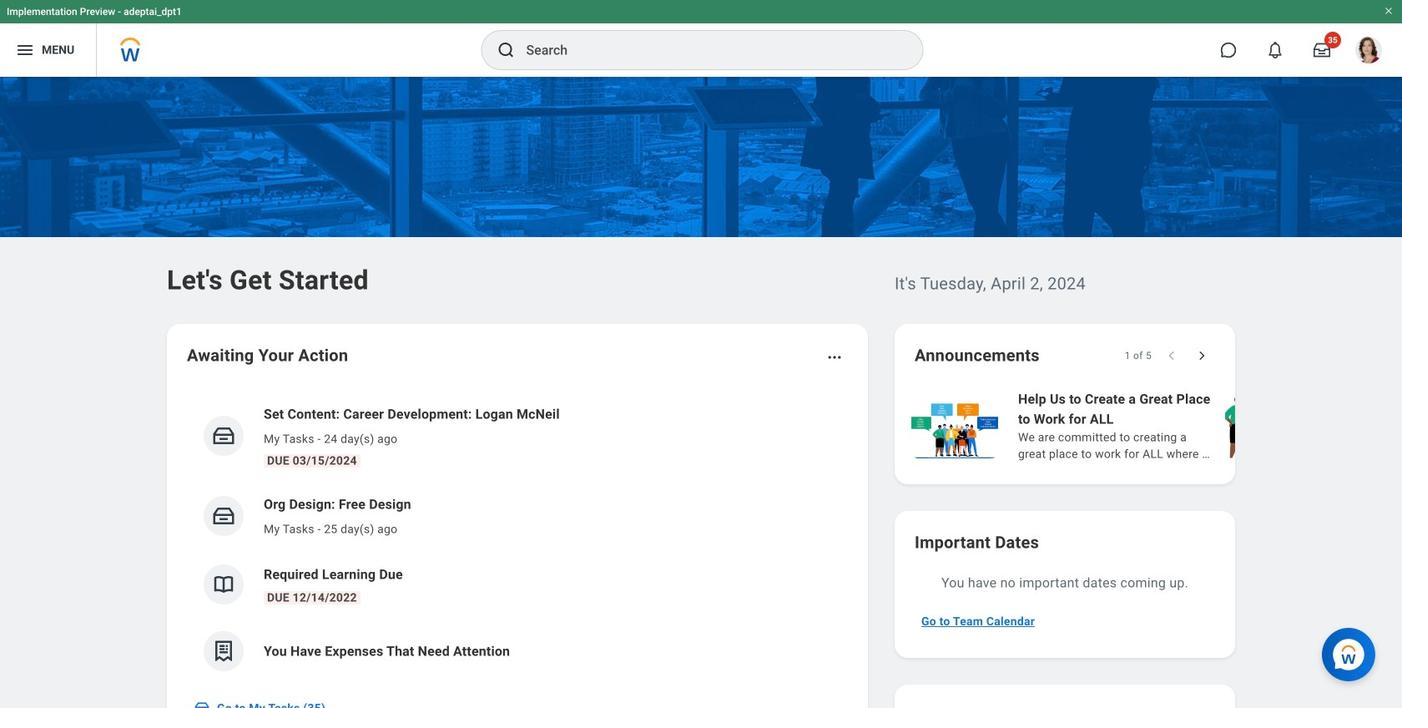 Task type: describe. For each thing, give the bounding box(es) containing it.
Search Workday  search field
[[527, 32, 889, 68]]

close environment banner image
[[1385, 6, 1395, 16]]

inbox image
[[194, 700, 210, 708]]

chevron left small image
[[1164, 347, 1181, 364]]

profile logan mcneil image
[[1356, 37, 1383, 67]]

inbox large image
[[1314, 42, 1331, 58]]

1 inbox image from the top
[[211, 423, 236, 448]]

chevron right small image
[[1194, 347, 1211, 364]]

justify image
[[15, 40, 35, 60]]



Task type: locate. For each thing, give the bounding box(es) containing it.
related actions image
[[827, 349, 843, 366]]

2 inbox image from the top
[[211, 504, 236, 529]]

notifications large image
[[1268, 42, 1284, 58]]

dashboard expenses image
[[211, 639, 236, 664]]

main content
[[0, 77, 1403, 708]]

inbox image
[[211, 423, 236, 448], [211, 504, 236, 529]]

list
[[909, 387, 1403, 464], [187, 391, 848, 685]]

banner
[[0, 0, 1403, 77]]

1 horizontal spatial list
[[909, 387, 1403, 464]]

0 horizontal spatial list
[[187, 391, 848, 685]]

1 vertical spatial inbox image
[[211, 504, 236, 529]]

0 vertical spatial inbox image
[[211, 423, 236, 448]]

status
[[1125, 349, 1152, 362]]

search image
[[496, 40, 517, 60]]

book open image
[[211, 572, 236, 597]]



Task type: vqa. For each thing, say whether or not it's contained in the screenshot.
Search FIELD
no



